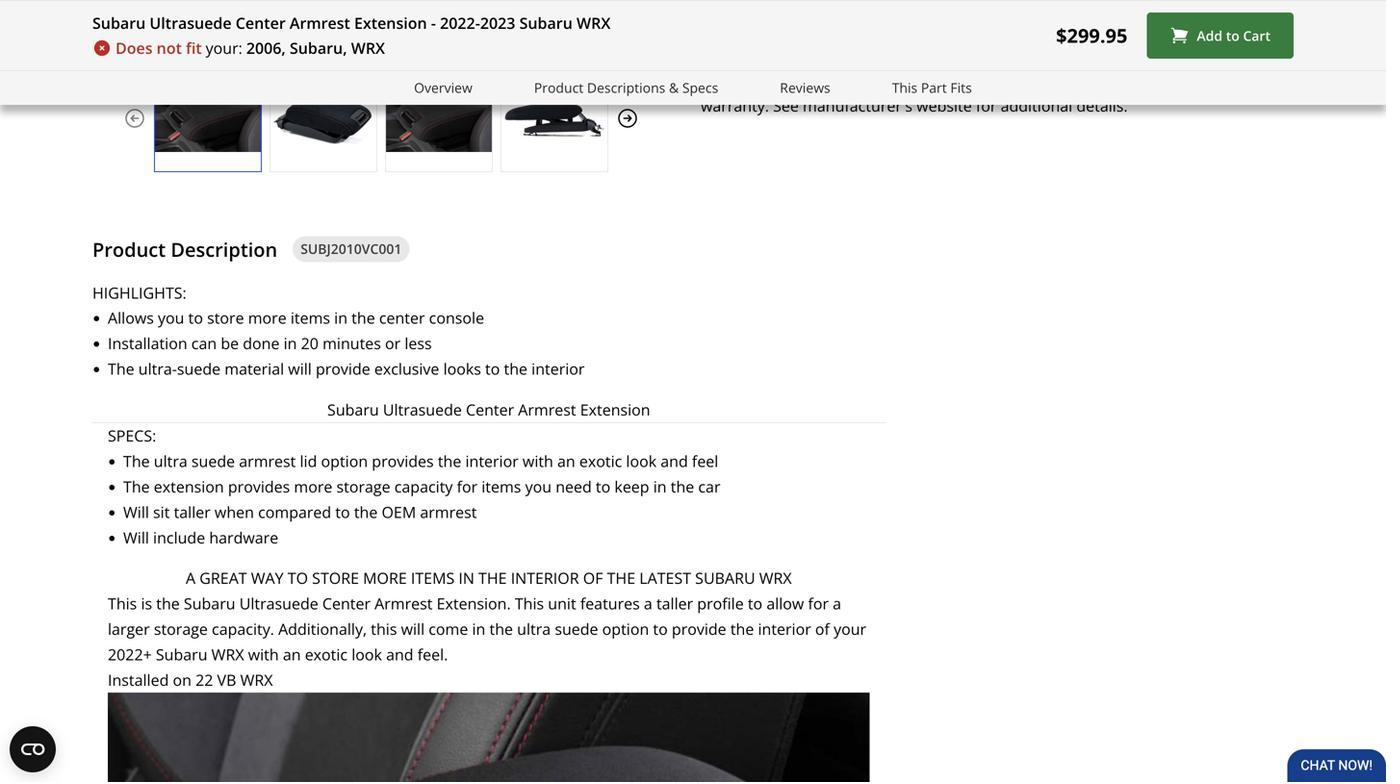 Task type: describe. For each thing, give the bounding box(es) containing it.
ultrasuede for subaru ultrasuede center armrest extension
[[383, 399, 462, 420]]

the up subaru ultrasuede center armrest extension at bottom left
[[504, 358, 527, 379]]

2 will from the top
[[123, 527, 149, 548]]

warranty.
[[701, 95, 769, 116]]

provide inside a great way to store more items in the interior of the latest subaru wrx this is the subaru ultrasuede center armrest extension. this unit features a taller profile to allow for a larger storage capacity. additionally, this will come in the ultra suede option to provide the interior of your 2022+ subaru wrx with an exotic look and feel.
[[672, 619, 726, 640]]

taller inside specs: the ultra suede armrest lid option provides the interior with an exotic look and feel the extension provides more storage capacity for items you need to keep in the car will sit taller when compared to the oem armrest will include hardware
[[174, 502, 211, 523]]

subaru up on at bottom left
[[156, 644, 207, 665]]

way
[[251, 568, 284, 589]]

ultrasuede for subaru ultrasuede center armrest extension - 2022-2023 subaru wrx
[[150, 13, 232, 33]]

ultra-
[[138, 358, 177, 379]]

2022-
[[440, 13, 480, 33]]

a great way to store more items in the interior of the latest subaru wrx this is the subaru ultrasuede center armrest extension. this unit features a taller profile to allow for a larger storage capacity. additionally, this will come in the ultra suede option to provide the interior of your 2022+ subaru wrx with an exotic look and feel.
[[108, 568, 866, 665]]

great
[[200, 568, 247, 589]]

interior inside specs: the ultra suede armrest lid option provides the interior with an exotic look and feel the extension provides more storage capacity for items you need to keep in the car will sit taller when compared to the oem armrest will include hardware
[[465, 451, 519, 472]]

exclusive
[[374, 358, 439, 379]]

your
[[834, 619, 866, 640]]

add to cart button
[[1147, 13, 1294, 59]]

to inside button
[[1226, 26, 1240, 45]]

suede inside highlights: allows you to store more items in the center console installation can be done in 20 minutes or less the ultra-suede material will provide exclusive looks to the interior
[[177, 358, 221, 379]]

does
[[116, 38, 153, 58]]

2022+
[[108, 644, 152, 665]]

carries
[[1053, 70, 1101, 91]]

will inside highlights: allows you to store more items in the center console installation can be done in 20 minutes or less the ultra-suede material will provide exclusive looks to the interior
[[288, 358, 312, 379]]

when
[[215, 502, 254, 523]]

1 will from the top
[[123, 502, 149, 523]]

you inside highlights: allows you to store more items in the center console installation can be done in 20 minutes or less the ultra-suede material will provide exclusive looks to the interior
[[158, 308, 184, 328]]

to right looks
[[485, 358, 500, 379]]

0 horizontal spatial a
[[644, 594, 652, 614]]

subaru,
[[290, 38, 347, 58]]

subaru right 2023
[[519, 13, 573, 33]]

features
[[580, 594, 640, 614]]

of
[[583, 568, 603, 589]]

a inside this part is new and carries a full manufacturer warranty. see manufacturer's website for additional details.
[[1105, 70, 1114, 91]]

fit
[[186, 38, 202, 58]]

subaru ultrasuede center armrest extension - 2022-2023 subaru wrx
[[92, 13, 611, 33]]

include
[[153, 527, 205, 548]]

and inside specs: the ultra suede armrest lid option provides the interior with an exotic look and feel the extension provides more storage capacity for items you need to keep in the car will sit taller when compared to the oem armrest will include hardware
[[661, 451, 688, 472]]

subaru ultrasuede center armrest extension
[[327, 399, 650, 420]]

description
[[171, 236, 277, 263]]

manufacturer's
[[803, 95, 913, 116]]

wrx up product descriptions & specs
[[577, 13, 611, 33]]

is inside this part is new and carries a full manufacturer warranty. see manufacturer's website for additional details.
[[972, 70, 983, 91]]

&
[[669, 78, 679, 97]]

lid
[[300, 451, 317, 472]]

details.
[[1076, 95, 1128, 116]]

with inside a great way to store more items in the interior of the latest subaru wrx this is the subaru ultrasuede center armrest extension. this unit features a taller profile to allow for a larger storage capacity. additionally, this will come in the ultra suede option to provide the interior of your 2022+ subaru wrx with an exotic look and feel.
[[248, 644, 279, 665]]

part
[[921, 78, 947, 97]]

capacity.
[[212, 619, 274, 640]]

-
[[431, 13, 436, 33]]

subaru down great
[[184, 594, 235, 614]]

the up the capacity
[[438, 451, 461, 472]]

manufacturer's warranty:
[[701, 70, 901, 91]]

0 vertical spatial provides
[[372, 451, 434, 472]]

see
[[773, 95, 799, 116]]

armrest inside a great way to store more items in the interior of the latest subaru wrx this is the subaru ultrasuede center armrest extension. this unit features a taller profile to allow for a larger storage capacity. additionally, this will come in the ultra suede option to provide the interior of your 2022+ subaru wrx with an exotic look and feel.
[[375, 594, 433, 614]]

1 subj2010vc001 subaru ultrasuede center armrest extension - 2022+ subaru wrx, image from the left
[[155, 84, 261, 152]]

material
[[225, 358, 284, 379]]

extension.
[[437, 594, 511, 614]]

reviews
[[780, 78, 830, 97]]

can
[[191, 333, 217, 354]]

more inside highlights: allows you to store more items in the center console installation can be done in 20 minutes or less the ultra-suede material will provide exclusive looks to the interior
[[248, 308, 287, 328]]

product description
[[92, 236, 277, 263]]

extension for subaru ultrasuede center armrest extension - 2022-2023 subaru wrx
[[354, 13, 427, 33]]

product descriptions & specs link
[[534, 77, 718, 99]]

1 vertical spatial the
[[123, 451, 150, 472]]

subaru up does
[[92, 13, 146, 33]]

latest
[[639, 568, 691, 589]]

2 vertical spatial the
[[123, 476, 150, 497]]

overview
[[414, 78, 472, 97]]

does not fit your: 2006, subaru, wrx
[[116, 38, 385, 58]]

wrx up allow
[[759, 568, 792, 589]]

in
[[459, 568, 474, 589]]

capacity
[[394, 476, 453, 497]]

interior
[[511, 568, 579, 589]]

in left 20 on the top left
[[284, 333, 297, 354]]

ultrasuede inside a great way to store more items in the interior of the latest subaru wrx this is the subaru ultrasuede center armrest extension. this unit features a taller profile to allow for a larger storage capacity. additionally, this will come in the ultra suede option to provide the interior of your 2022+ subaru wrx with an exotic look and feel.
[[239, 594, 318, 614]]

specs:
[[108, 426, 156, 446]]

in inside specs: the ultra suede armrest lid option provides the interior with an exotic look and feel the extension provides more storage capacity for items you need to keep in the car will sit taller when compared to the oem armrest will include hardware
[[653, 476, 667, 497]]

1 horizontal spatial a
[[833, 594, 841, 614]]

20
[[301, 333, 319, 354]]

manufacturer's
[[701, 70, 820, 91]]

and inside this part is new and carries a full manufacturer warranty. see manufacturer's website for additional details.
[[1021, 70, 1049, 91]]

keep
[[614, 476, 649, 497]]

this part is new and carries a full manufacturer warranty. see manufacturer's website for additional details.
[[701, 70, 1243, 116]]

suede inside a great way to store more items in the interior of the latest subaru wrx this is the subaru ultrasuede center armrest extension. this unit features a taller profile to allow for a larger storage capacity. additionally, this will come in the ultra suede option to provide the interior of your 2022+ subaru wrx with an exotic look and feel.
[[555, 619, 598, 640]]

0 horizontal spatial armrest
[[239, 451, 296, 472]]

manufacturer
[[1144, 70, 1243, 91]]

looks
[[443, 358, 481, 379]]

$299.95
[[1056, 22, 1128, 49]]

store
[[312, 568, 359, 589]]

extension for subaru ultrasuede center armrest extension
[[580, 399, 650, 420]]

descriptions
[[587, 78, 665, 97]]

of
[[815, 619, 830, 640]]

with inside specs: the ultra suede armrest lid option provides the interior with an exotic look and feel the extension provides more storage capacity for items you need to keep in the car will sit taller when compared to the oem armrest will include hardware
[[523, 451, 553, 472]]

done
[[243, 333, 280, 354]]

oem
[[382, 502, 416, 523]]

console
[[429, 308, 484, 328]]

your:
[[206, 38, 242, 58]]

in up minutes on the left of page
[[334, 308, 347, 328]]

feel.
[[417, 644, 448, 665]]

specs
[[682, 78, 718, 97]]

product descriptions & specs
[[534, 78, 718, 97]]

profile
[[697, 594, 744, 614]]

the left car
[[671, 476, 694, 497]]

to right compared
[[335, 502, 350, 523]]

items inside specs: the ultra suede armrest lid option provides the interior with an exotic look and feel the extension provides more storage capacity for items you need to keep in the car will sit taller when compared to the oem armrest will include hardware
[[482, 476, 521, 497]]

vb
[[217, 670, 236, 690]]

overview link
[[414, 77, 472, 99]]

armrest for subaru ultrasuede center armrest extension - 2022-2023 subaru wrx
[[290, 13, 350, 33]]

compared
[[258, 502, 331, 523]]

more
[[363, 568, 407, 589]]

add
[[1197, 26, 1223, 45]]

installed on 22 vb wrx
[[108, 670, 273, 690]]



Task type: locate. For each thing, give the bounding box(es) containing it.
for down the new
[[976, 95, 997, 116]]

interior down allow
[[758, 619, 811, 640]]

1 vertical spatial armrest
[[518, 399, 576, 420]]

provide down minutes on the left of page
[[316, 358, 370, 379]]

1 vertical spatial ultrasuede
[[383, 399, 462, 420]]

1 vertical spatial with
[[248, 644, 279, 665]]

provide down profile
[[672, 619, 726, 640]]

center down looks
[[466, 399, 514, 420]]

a left full
[[1105, 70, 1114, 91]]

0 vertical spatial product
[[534, 78, 584, 97]]

subj2010vc001 subaru ultrasuede center armrest extension - 2022+ subaru wrx, image down fit
[[155, 84, 261, 152]]

with down subaru ultrasuede center armrest extension at bottom left
[[523, 451, 553, 472]]

an
[[557, 451, 575, 472], [283, 644, 301, 665]]

to up can
[[188, 308, 203, 328]]

with down capacity. at the left of page
[[248, 644, 279, 665]]

this
[[371, 619, 397, 640]]

in inside a great way to store more items in the interior of the latest subaru wrx this is the subaru ultrasuede center armrest extension. this unit features a taller profile to allow for a larger storage capacity. additionally, this will come in the ultra suede option to provide the interior of your 2022+ subaru wrx with an exotic look and feel.
[[472, 619, 485, 640]]

2 horizontal spatial and
[[1021, 70, 1049, 91]]

armrest left lid
[[239, 451, 296, 472]]

provides up the capacity
[[372, 451, 434, 472]]

1 vertical spatial center
[[466, 399, 514, 420]]

a
[[1105, 70, 1114, 91], [644, 594, 652, 614], [833, 594, 841, 614]]

0 vertical spatial provide
[[316, 358, 370, 379]]

1 vertical spatial product
[[92, 236, 166, 263]]

not
[[157, 38, 182, 58]]

2 horizontal spatial center
[[466, 399, 514, 420]]

more up done
[[248, 308, 287, 328]]

in right keep
[[653, 476, 667, 497]]

provide inside highlights: allows you to store more items in the center console installation can be done in 20 minutes or less the ultra-suede material will provide exclusive looks to the interior
[[316, 358, 370, 379]]

store
[[207, 308, 244, 328]]

0 horizontal spatial you
[[158, 308, 184, 328]]

1 vertical spatial provides
[[228, 476, 290, 497]]

center
[[236, 13, 286, 33], [466, 399, 514, 420], [322, 594, 371, 614]]

1 vertical spatial and
[[661, 451, 688, 472]]

more inside specs: the ultra suede armrest lid option provides the interior with an exotic look and feel the extension provides more storage capacity for items you need to keep in the car will sit taller when compared to the oem armrest will include hardware
[[294, 476, 332, 497]]

0 vertical spatial exotic
[[579, 451, 622, 472]]

1 horizontal spatial armrest
[[375, 594, 433, 614]]

a
[[186, 568, 196, 589]]

2 horizontal spatial armrest
[[518, 399, 576, 420]]

armrest up subaru,
[[290, 13, 350, 33]]

feel
[[692, 451, 718, 472]]

cart
[[1243, 26, 1271, 45]]

suede up extension
[[191, 451, 235, 472]]

1 horizontal spatial armrest
[[420, 502, 477, 523]]

1 vertical spatial exotic
[[305, 644, 348, 665]]

taller inside a great way to store more items in the interior of the latest subaru wrx this is the subaru ultrasuede center armrest extension. this unit features a taller profile to allow for a larger storage capacity. additionally, this will come in the ultra suede option to provide the interior of your 2022+ subaru wrx with an exotic look and feel.
[[656, 594, 693, 614]]

add to cart
[[1197, 26, 1271, 45]]

0 vertical spatial and
[[1021, 70, 1049, 91]]

and inside a great way to store more items in the interior of the latest subaru wrx this is the subaru ultrasuede center armrest extension. this unit features a taller profile to allow for a larger storage capacity. additionally, this will come in the ultra suede option to provide the interior of your 2022+ subaru wrx with an exotic look and feel.
[[386, 644, 413, 665]]

2 horizontal spatial interior
[[758, 619, 811, 640]]

0 horizontal spatial product
[[92, 236, 166, 263]]

ultra inside a great way to store more items in the interior of the latest subaru wrx this is the subaru ultrasuede center armrest extension. this unit features a taller profile to allow for a larger storage capacity. additionally, this will come in the ultra suede option to provide the interior of your 2022+ subaru wrx with an exotic look and feel.
[[517, 619, 551, 640]]

subj2010vc001 subaru ultrasuede center armrest extension - 2022+ subaru wrx, image down subaru,
[[270, 84, 376, 152]]

2 vertical spatial interior
[[758, 619, 811, 640]]

0 vertical spatial with
[[523, 451, 553, 472]]

look down "this"
[[352, 644, 382, 665]]

center
[[379, 308, 425, 328]]

this part fits
[[892, 78, 972, 97]]

ultrasuede
[[150, 13, 232, 33], [383, 399, 462, 420], [239, 594, 318, 614]]

an down additionally,
[[283, 644, 301, 665]]

extension left -
[[354, 13, 427, 33]]

1 vertical spatial you
[[525, 476, 552, 497]]

look inside specs: the ultra suede armrest lid option provides the interior with an exotic look and feel the extension provides more storage capacity for items you need to keep in the car will sit taller when compared to the oem armrest will include hardware
[[626, 451, 657, 472]]

interior inside a great way to store more items in the interior of the latest subaru wrx this is the subaru ultrasuede center armrest extension. this unit features a taller profile to allow for a larger storage capacity. additionally, this will come in the ultra suede option to provide the interior of your 2022+ subaru wrx with an exotic look and feel.
[[758, 619, 811, 640]]

4 subj2010vc001 subaru ultrasuede center armrest extension - 2022+ subaru wrx, image from the left
[[501, 84, 607, 152]]

new
[[987, 70, 1017, 91]]

storage up oem
[[336, 476, 390, 497]]

center for subaru ultrasuede center armrest extension
[[466, 399, 514, 420]]

0 horizontal spatial storage
[[154, 619, 208, 640]]

center down store
[[322, 594, 371, 614]]

armrest
[[290, 13, 350, 33], [518, 399, 576, 420], [375, 594, 433, 614]]

provides up when
[[228, 476, 290, 497]]

1 horizontal spatial items
[[482, 476, 521, 497]]

1 horizontal spatial exotic
[[579, 451, 622, 472]]

specs: the ultra suede armrest lid option provides the interior with an exotic look and feel the extension provides more storage capacity for items you need to keep in the car will sit taller when compared to the oem armrest will include hardware
[[108, 426, 720, 548]]

the up "features" on the bottom left of the page
[[607, 568, 635, 589]]

option
[[321, 451, 368, 472], [602, 619, 649, 640]]

center for subaru ultrasuede center armrest extension - 2022-2023 subaru wrx
[[236, 13, 286, 33]]

will left sit at the left of page
[[123, 502, 149, 523]]

1 horizontal spatial extension
[[580, 399, 650, 420]]

the down profile
[[730, 619, 754, 640]]

0 horizontal spatial is
[[141, 594, 152, 614]]

option inside a great way to store more items in the interior of the latest subaru wrx this is the subaru ultrasuede center armrest extension. this unit features a taller profile to allow for a larger storage capacity. additionally, this will come in the ultra suede option to provide the interior of your 2022+ subaru wrx with an exotic look and feel.
[[602, 619, 649, 640]]

0 horizontal spatial option
[[321, 451, 368, 472]]

come
[[429, 619, 468, 640]]

for inside this part is new and carries a full manufacturer warranty. see manufacturer's website for additional details.
[[976, 95, 997, 116]]

subaru
[[695, 568, 755, 589]]

0 vertical spatial ultra
[[154, 451, 187, 472]]

look up keep
[[626, 451, 657, 472]]

1 horizontal spatial ultra
[[517, 619, 551, 640]]

to left allow
[[748, 594, 762, 614]]

0 vertical spatial extension
[[354, 13, 427, 33]]

is inside a great way to store more items in the interior of the latest subaru wrx this is the subaru ultrasuede center armrest extension. this unit features a taller profile to allow for a larger storage capacity. additionally, this will come in the ultra suede option to provide the interior of your 2022+ subaru wrx with an exotic look and feel.
[[141, 594, 152, 614]]

1 vertical spatial option
[[602, 619, 649, 640]]

go to right image image
[[616, 107, 639, 130]]

1 vertical spatial will
[[401, 619, 425, 640]]

look
[[626, 451, 657, 472], [352, 644, 382, 665]]

website
[[917, 95, 972, 116]]

suede
[[177, 358, 221, 379], [191, 451, 235, 472], [555, 619, 598, 640]]

2 subj2010vc001 subaru ultrasuede center armrest extension - 2022+ subaru wrx, image from the left
[[270, 84, 376, 152]]

1 horizontal spatial look
[[626, 451, 657, 472]]

less
[[405, 333, 432, 354]]

0 horizontal spatial interior
[[465, 451, 519, 472]]

need
[[556, 476, 592, 497]]

0 vertical spatial storage
[[336, 476, 390, 497]]

you
[[158, 308, 184, 328], [525, 476, 552, 497]]

for inside a great way to store more items in the interior of the latest subaru wrx this is the subaru ultrasuede center armrest extension. this unit features a taller profile to allow for a larger storage capacity. additionally, this will come in the ultra suede option to provide the interior of your 2022+ subaru wrx with an exotic look and feel.
[[808, 594, 829, 614]]

2 horizontal spatial a
[[1105, 70, 1114, 91]]

0 vertical spatial taller
[[174, 502, 211, 523]]

additionally,
[[278, 619, 367, 640]]

1 vertical spatial more
[[294, 476, 332, 497]]

part
[[938, 70, 968, 91]]

1 the from the left
[[478, 568, 507, 589]]

0 vertical spatial is
[[972, 70, 983, 91]]

to right "add"
[[1226, 26, 1240, 45]]

1 vertical spatial extension
[[580, 399, 650, 420]]

product
[[534, 78, 584, 97], [92, 236, 166, 263]]

product for product description
[[92, 236, 166, 263]]

suede down can
[[177, 358, 221, 379]]

1 vertical spatial armrest
[[420, 502, 477, 523]]

1 vertical spatial ultra
[[517, 619, 551, 640]]

1 vertical spatial an
[[283, 644, 301, 665]]

exotic inside a great way to store more items in the interior of the latest subaru wrx this is the subaru ultrasuede center armrest extension. this unit features a taller profile to allow for a larger storage capacity. additionally, this will come in the ultra suede option to provide the interior of your 2022+ subaru wrx with an exotic look and feel.
[[305, 644, 348, 665]]

suede down unit on the bottom of page
[[555, 619, 598, 640]]

the left oem
[[354, 502, 378, 523]]

exotic inside specs: the ultra suede armrest lid option provides the interior with an exotic look and feel the extension provides more storage capacity for items you need to keep in the car will sit taller when compared to the oem armrest will include hardware
[[579, 451, 622, 472]]

0 horizontal spatial more
[[248, 308, 287, 328]]

option inside specs: the ultra suede armrest lid option provides the interior with an exotic look and feel the extension provides more storage capacity for items you need to keep in the car will sit taller when compared to the oem armrest will include hardware
[[321, 451, 368, 472]]

2 vertical spatial armrest
[[375, 594, 433, 614]]

to
[[1226, 26, 1240, 45], [188, 308, 203, 328], [485, 358, 500, 379], [596, 476, 610, 497], [335, 502, 350, 523], [748, 594, 762, 614], [653, 619, 668, 640]]

1 horizontal spatial will
[[401, 619, 425, 640]]

1 vertical spatial storage
[[154, 619, 208, 640]]

0 horizontal spatial extension
[[354, 13, 427, 33]]

and down "this"
[[386, 644, 413, 665]]

you left need
[[525, 476, 552, 497]]

a up your
[[833, 594, 841, 614]]

armrest up need
[[518, 399, 576, 420]]

in down extension.
[[472, 619, 485, 640]]

items
[[411, 568, 455, 589]]

open widget image
[[10, 727, 56, 773]]

interior inside highlights: allows you to store more items in the center console installation can be done in 20 minutes or less the ultra-suede material will provide exclusive looks to the interior
[[531, 358, 585, 379]]

armrest down more
[[375, 594, 433, 614]]

ultrasuede down exclusive
[[383, 399, 462, 420]]

ultrasuede up fit
[[150, 13, 232, 33]]

hardware
[[209, 527, 278, 548]]

the down extension.
[[489, 619, 513, 640]]

1 horizontal spatial storage
[[336, 476, 390, 497]]

and left the feel
[[661, 451, 688, 472]]

be
[[221, 333, 239, 354]]

0 horizontal spatial and
[[386, 644, 413, 665]]

with
[[523, 451, 553, 472], [248, 644, 279, 665]]

1 horizontal spatial center
[[322, 594, 371, 614]]

armrest down the capacity
[[420, 502, 477, 523]]

will
[[288, 358, 312, 379], [401, 619, 425, 640]]

is up larger
[[141, 594, 152, 614]]

the down include
[[156, 594, 180, 614]]

to left keep
[[596, 476, 610, 497]]

exotic down additionally,
[[305, 644, 348, 665]]

or
[[385, 333, 401, 354]]

this part fits link
[[892, 77, 972, 99]]

wrx right vb
[[240, 670, 273, 690]]

subaru
[[92, 13, 146, 33], [519, 13, 573, 33], [327, 399, 379, 420], [184, 594, 235, 614], [156, 644, 207, 665]]

you inside specs: the ultra suede armrest lid option provides the interior with an exotic look and feel the extension provides more storage capacity for items you need to keep in the car will sit taller when compared to the oem armrest will include hardware
[[525, 476, 552, 497]]

taller down extension
[[174, 502, 211, 523]]

extension
[[154, 476, 224, 497]]

subaru down minutes on the left of page
[[327, 399, 379, 420]]

1 horizontal spatial more
[[294, 476, 332, 497]]

car
[[698, 476, 720, 497]]

1 horizontal spatial the
[[607, 568, 635, 589]]

center up 2006,
[[236, 13, 286, 33]]

22
[[195, 670, 213, 690]]

3 subj2010vc001 subaru ultrasuede center armrest extension - 2022+ subaru wrx, image from the left
[[386, 84, 492, 152]]

storage inside specs: the ultra suede armrest lid option provides the interior with an exotic look and feel the extension provides more storage capacity for items you need to keep in the car will sit taller when compared to the oem armrest will include hardware
[[336, 476, 390, 497]]

to down latest on the bottom left
[[653, 619, 668, 640]]

full
[[1118, 70, 1140, 91]]

larger
[[108, 619, 150, 640]]

1 horizontal spatial provide
[[672, 619, 726, 640]]

photo of grimmspeed top mount intercooler installed on 2022 subaru wrx image
[[108, 693, 870, 783]]

exotic
[[579, 451, 622, 472], [305, 644, 348, 665]]

ultrasuede down way
[[239, 594, 318, 614]]

taller down latest on the bottom left
[[656, 594, 693, 614]]

for inside specs: the ultra suede armrest lid option provides the interior with an exotic look and feel the extension provides more storage capacity for items you need to keep in the car will sit taller when compared to the oem armrest will include hardware
[[457, 476, 478, 497]]

1 horizontal spatial interior
[[531, 358, 585, 379]]

fits
[[950, 78, 972, 97]]

subj2010vc001 subaru ultrasuede center armrest extension - 2022+ subaru wrx, image
[[155, 84, 261, 152], [270, 84, 376, 152], [386, 84, 492, 152], [501, 84, 607, 152]]

0 horizontal spatial provide
[[316, 358, 370, 379]]

an inside specs: the ultra suede armrest lid option provides the interior with an exotic look and feel the extension provides more storage capacity for items you need to keep in the car will sit taller when compared to the oem armrest will include hardware
[[557, 451, 575, 472]]

for up of
[[808, 594, 829, 614]]

armrest for subaru ultrasuede center armrest extension
[[518, 399, 576, 420]]

1 vertical spatial for
[[457, 476, 478, 497]]

0 horizontal spatial with
[[248, 644, 279, 665]]

1 vertical spatial will
[[123, 527, 149, 548]]

a down latest on the bottom left
[[644, 594, 652, 614]]

ultra down unit on the bottom of page
[[517, 619, 551, 640]]

product left the descriptions
[[534, 78, 584, 97]]

1 vertical spatial provide
[[672, 619, 726, 640]]

1 horizontal spatial is
[[972, 70, 983, 91]]

0 vertical spatial look
[[626, 451, 657, 472]]

extension up keep
[[580, 399, 650, 420]]

2 vertical spatial ultrasuede
[[239, 594, 318, 614]]

is
[[972, 70, 983, 91], [141, 594, 152, 614]]

1 vertical spatial taller
[[656, 594, 693, 614]]

0 vertical spatial more
[[248, 308, 287, 328]]

wrx up vb
[[211, 644, 244, 665]]

1 horizontal spatial you
[[525, 476, 552, 497]]

the inside highlights: allows you to store more items in the center console installation can be done in 20 minutes or less the ultra-suede material will provide exclusive looks to the interior
[[108, 358, 134, 379]]

0 horizontal spatial ultra
[[154, 451, 187, 472]]

0 vertical spatial interior
[[531, 358, 585, 379]]

option down "features" on the bottom left of the page
[[602, 619, 649, 640]]

1 horizontal spatial option
[[602, 619, 649, 640]]

subj2010vc001 subaru ultrasuede center armrest extension - 2022+ subaru wrx, image down -
[[386, 84, 492, 152]]

items up 20 on the top left
[[291, 308, 330, 328]]

an inside a great way to store more items in the interior of the latest subaru wrx this is the subaru ultrasuede center armrest extension. this unit features a taller profile to allow for a larger storage capacity. additionally, this will come in the ultra suede option to provide the interior of your 2022+ subaru wrx with an exotic look and feel.
[[283, 644, 301, 665]]

allow
[[766, 594, 804, 614]]

ultra up extension
[[154, 451, 187, 472]]

and
[[1021, 70, 1049, 91], [661, 451, 688, 472], [386, 644, 413, 665]]

will right "this"
[[401, 619, 425, 640]]

will
[[123, 502, 149, 523], [123, 527, 149, 548]]

1 vertical spatial suede
[[191, 451, 235, 472]]

will inside a great way to store more items in the interior of the latest subaru wrx this is the subaru ultrasuede center armrest extension. this unit features a taller profile to allow for a larger storage capacity. additionally, this will come in the ultra suede option to provide the interior of your 2022+ subaru wrx with an exotic look and feel.
[[401, 619, 425, 640]]

look inside a great way to store more items in the interior of the latest subaru wrx this is the subaru ultrasuede center armrest extension. this unit features a taller profile to allow for a larger storage capacity. additionally, this will come in the ultra suede option to provide the interior of your 2022+ subaru wrx with an exotic look and feel.
[[352, 644, 382, 665]]

reviews link
[[780, 77, 830, 99]]

taller
[[174, 502, 211, 523], [656, 594, 693, 614]]

highlights:
[[92, 282, 186, 303]]

on
[[173, 670, 191, 690]]

storage inside a great way to store more items in the interior of the latest subaru wrx this is the subaru ultrasuede center armrest extension. this unit features a taller profile to allow for a larger storage capacity. additionally, this will come in the ultra suede option to provide the interior of your 2022+ subaru wrx with an exotic look and feel.
[[154, 619, 208, 640]]

more down lid
[[294, 476, 332, 497]]

center inside a great way to store more items in the interior of the latest subaru wrx this is the subaru ultrasuede center armrest extension. this unit features a taller profile to allow for a larger storage capacity. additionally, this will come in the ultra suede option to provide the interior of your 2022+ subaru wrx with an exotic look and feel.
[[322, 594, 371, 614]]

the right in
[[478, 568, 507, 589]]

allows
[[108, 308, 154, 328]]

you up installation
[[158, 308, 184, 328]]

2 vertical spatial center
[[322, 594, 371, 614]]

this inside this part is new and carries a full manufacturer warranty. see manufacturer's website for additional details.
[[905, 70, 934, 91]]

storage up on at bottom left
[[154, 619, 208, 640]]

1 horizontal spatial ultrasuede
[[239, 594, 318, 614]]

0 vertical spatial items
[[291, 308, 330, 328]]

minutes
[[323, 333, 381, 354]]

will left include
[[123, 527, 149, 548]]

suede inside specs: the ultra suede armrest lid option provides the interior with an exotic look and feel the extension provides more storage capacity for items you need to keep in the car will sit taller when compared to the oem armrest will include hardware
[[191, 451, 235, 472]]

1 horizontal spatial product
[[534, 78, 584, 97]]

product up highlights:
[[92, 236, 166, 263]]

provides
[[372, 451, 434, 472], [228, 476, 290, 497]]

installation
[[108, 333, 187, 354]]

0 vertical spatial an
[[557, 451, 575, 472]]

this
[[905, 70, 934, 91], [892, 78, 918, 97], [108, 594, 137, 614], [515, 594, 544, 614]]

0 vertical spatial option
[[321, 451, 368, 472]]

0 horizontal spatial for
[[457, 476, 478, 497]]

the up minutes on the left of page
[[351, 308, 375, 328]]

1 vertical spatial look
[[352, 644, 382, 665]]

items
[[291, 308, 330, 328], [482, 476, 521, 497]]

interior down subaru ultrasuede center armrest extension at bottom left
[[465, 451, 519, 472]]

0 horizontal spatial items
[[291, 308, 330, 328]]

will down 20 on the top left
[[288, 358, 312, 379]]

0 horizontal spatial armrest
[[290, 13, 350, 33]]

0 vertical spatial armrest
[[290, 13, 350, 33]]

items inside highlights: allows you to store more items in the center console installation can be done in 20 minutes or less the ultra-suede material will provide exclusive looks to the interior
[[291, 308, 330, 328]]

more
[[248, 308, 287, 328], [294, 476, 332, 497]]

for right the capacity
[[457, 476, 478, 497]]

is right part
[[972, 70, 983, 91]]

interior
[[531, 358, 585, 379], [465, 451, 519, 472], [758, 619, 811, 640]]

option right lid
[[321, 451, 368, 472]]

exotic up need
[[579, 451, 622, 472]]

0 vertical spatial armrest
[[239, 451, 296, 472]]

0 horizontal spatial the
[[478, 568, 507, 589]]

2023
[[480, 13, 515, 33]]

0 vertical spatial for
[[976, 95, 997, 116]]

an up need
[[557, 451, 575, 472]]

ultra inside specs: the ultra suede armrest lid option provides the interior with an exotic look and feel the extension provides more storage capacity for items you need to keep in the car will sit taller when compared to the oem armrest will include hardware
[[154, 451, 187, 472]]

additional
[[1001, 95, 1072, 116]]

2 vertical spatial and
[[386, 644, 413, 665]]

0 horizontal spatial taller
[[174, 502, 211, 523]]

0 horizontal spatial provides
[[228, 476, 290, 497]]

subj2010vc001 subaru ultrasuede center armrest extension - 2022+ subaru wrx, image left go to right image
[[501, 84, 607, 152]]

highlights: allows you to store more items in the center console installation can be done in 20 minutes or less the ultra-suede material will provide exclusive looks to the interior
[[92, 282, 585, 379]]

items left need
[[482, 476, 521, 497]]

interior up subaru ultrasuede center armrest extension at bottom left
[[531, 358, 585, 379]]

and up additional
[[1021, 70, 1049, 91]]

0 horizontal spatial center
[[236, 13, 286, 33]]

1 horizontal spatial for
[[808, 594, 829, 614]]

to
[[288, 568, 308, 589]]

0 vertical spatial will
[[123, 502, 149, 523]]

0 horizontal spatial ultrasuede
[[150, 13, 232, 33]]

warranty:
[[824, 70, 901, 91]]

product for product descriptions & specs
[[534, 78, 584, 97]]

wrx down subaru ultrasuede center armrest extension - 2022-2023 subaru wrx
[[351, 38, 385, 58]]

0 vertical spatial you
[[158, 308, 184, 328]]

2 the from the left
[[607, 568, 635, 589]]

0 horizontal spatial will
[[288, 358, 312, 379]]

2 horizontal spatial ultrasuede
[[383, 399, 462, 420]]

1 horizontal spatial taller
[[656, 594, 693, 614]]



Task type: vqa. For each thing, say whether or not it's contained in the screenshot.
fourth SUBJ2010VC001 Subaru Ultrasuede Center Armrest Extension - 2022+ Subaru WRX, image from the left
yes



